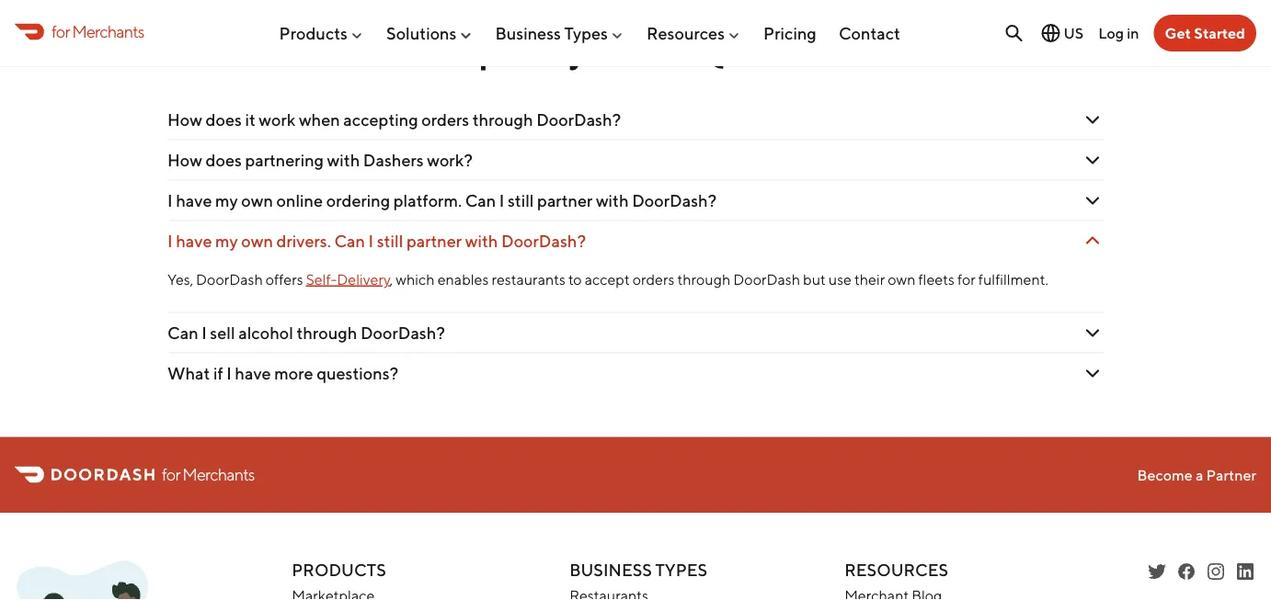 Task type: describe. For each thing, give the bounding box(es) containing it.
1 horizontal spatial still
[[508, 190, 534, 210]]

become a partner
[[1138, 467, 1257, 484]]

get
[[1165, 24, 1192, 42]]

enables
[[438, 271, 489, 288]]

log in link
[[1099, 24, 1140, 42]]

2 vertical spatial own
[[888, 271, 916, 288]]

1 vertical spatial still
[[377, 231, 403, 251]]

own for online
[[241, 190, 273, 210]]

solutions
[[386, 23, 457, 43]]

self-delivery link
[[306, 271, 390, 288]]

my for drivers.
[[215, 231, 238, 251]]

1 horizontal spatial orders
[[633, 271, 675, 288]]

1 doordash from the left
[[196, 271, 263, 288]]

questions
[[696, 31, 856, 71]]

to
[[569, 271, 582, 288]]

twitter link
[[1146, 561, 1169, 583]]

,
[[390, 271, 393, 288]]

become
[[1138, 467, 1193, 484]]

linkedin link
[[1235, 561, 1257, 583]]

chevron down image for what if i have more questions?
[[1082, 363, 1104, 385]]

0 vertical spatial types
[[564, 23, 608, 43]]

work?
[[427, 150, 473, 170]]

0 vertical spatial merchants
[[72, 21, 144, 41]]

0 vertical spatial business types
[[495, 23, 608, 43]]

for merchants link
[[15, 19, 144, 44]]

1 vertical spatial can
[[334, 231, 365, 251]]

pricing
[[764, 23, 817, 43]]

doordash for merchants image
[[15, 561, 173, 601]]

0 vertical spatial for merchants
[[52, 21, 144, 41]]

sell
[[210, 323, 235, 343]]

fulfillment.
[[979, 271, 1049, 288]]

started
[[1195, 24, 1246, 42]]

offers
[[266, 271, 303, 288]]

1 horizontal spatial business
[[570, 561, 652, 581]]

resources link
[[647, 16, 742, 50]]

how does partnering with dashers work?
[[167, 150, 473, 170]]

chevron down image for how does partnering with dashers work?
[[1082, 149, 1104, 171]]

self-
[[306, 271, 337, 288]]

how does it work when accepting orders through doordash?
[[167, 110, 621, 129]]

get started button
[[1154, 15, 1257, 52]]

can i sell alcohol through doordash?
[[167, 323, 445, 343]]

1 horizontal spatial for merchants
[[162, 465, 255, 485]]

0 vertical spatial business
[[495, 23, 561, 43]]

delivery
[[337, 271, 390, 288]]

2 horizontal spatial for
[[958, 271, 976, 288]]

yes, doordash offers self-delivery , which enables restaurants to accept orders through doordash but use their own fleets for fulfillment.
[[167, 271, 1049, 288]]

instagram image
[[1205, 561, 1227, 583]]

ordering
[[326, 190, 390, 210]]

frequently asked questions
[[416, 31, 856, 71]]

1 horizontal spatial with
[[465, 231, 498, 251]]

become a partner link
[[1138, 467, 1257, 484]]

it
[[245, 110, 256, 129]]

chevron down image for doordash?
[[1082, 230, 1104, 252]]

1 horizontal spatial partner
[[537, 190, 593, 210]]

use
[[829, 271, 852, 288]]

chevron down image for can i sell alcohol through doordash?
[[1082, 322, 1104, 344]]

2 vertical spatial for
[[162, 465, 180, 485]]

twitter image
[[1146, 561, 1169, 583]]

0 vertical spatial for
[[52, 21, 70, 41]]

2 horizontal spatial through
[[678, 271, 731, 288]]

globe line image
[[1040, 22, 1062, 44]]

does for it
[[206, 110, 242, 129]]

chevron down image for partner
[[1082, 190, 1104, 212]]

alcohol
[[239, 323, 293, 343]]

does for partnering
[[206, 150, 242, 170]]

restaurants
[[492, 271, 566, 288]]

frequently
[[416, 31, 586, 71]]

how for how does it work when accepting orders through doordash?
[[167, 110, 202, 129]]

accepting
[[344, 110, 418, 129]]

1 vertical spatial resources
[[845, 561, 949, 581]]

questions?
[[317, 363, 399, 383]]

accept
[[585, 271, 630, 288]]

if
[[213, 363, 223, 383]]

own for drivers.
[[241, 231, 273, 251]]

a
[[1196, 467, 1204, 484]]

us
[[1064, 24, 1084, 42]]

asked
[[593, 31, 690, 71]]

i have my own online ordering platform. can i still partner with doordash?
[[167, 190, 717, 210]]

have for i have my own online ordering platform. can i still partner with doordash?
[[176, 190, 212, 210]]



Task type: locate. For each thing, give the bounding box(es) containing it.
what
[[167, 363, 210, 383]]

1 horizontal spatial for
[[162, 465, 180, 485]]

yes,
[[167, 271, 193, 288]]

2 horizontal spatial with
[[596, 190, 629, 210]]

my
[[215, 190, 238, 210], [215, 231, 238, 251]]

have
[[176, 190, 212, 210], [176, 231, 212, 251], [235, 363, 271, 383]]

0 horizontal spatial still
[[377, 231, 403, 251]]

1 vertical spatial business types
[[570, 561, 708, 581]]

with
[[327, 150, 360, 170], [596, 190, 629, 210], [465, 231, 498, 251]]

1 vertical spatial for merchants
[[162, 465, 255, 485]]

my left drivers.
[[215, 231, 238, 251]]

1 my from the top
[[215, 190, 238, 210]]

can up self-delivery link
[[334, 231, 365, 251]]

i
[[167, 190, 173, 210], [499, 190, 505, 210], [167, 231, 173, 251], [369, 231, 374, 251], [202, 323, 207, 343], [227, 363, 232, 383]]

facebook link
[[1176, 561, 1198, 583]]

1 vertical spatial partner
[[407, 231, 462, 251]]

products
[[279, 23, 348, 43], [292, 561, 386, 581]]

business
[[495, 23, 561, 43], [570, 561, 652, 581]]

1 vertical spatial merchants
[[182, 465, 255, 485]]

1 vertical spatial how
[[167, 150, 202, 170]]

types
[[564, 23, 608, 43], [656, 561, 708, 581]]

1 vertical spatial orders
[[633, 271, 675, 288]]

1 vertical spatial business
[[570, 561, 652, 581]]

1 horizontal spatial merchants
[[182, 465, 255, 485]]

2 vertical spatial chevron down image
[[1082, 363, 1104, 385]]

0 vertical spatial can
[[465, 190, 496, 210]]

0 vertical spatial orders
[[422, 110, 469, 129]]

1 vertical spatial chevron down image
[[1082, 190, 1104, 212]]

fleets
[[919, 271, 955, 288]]

0 horizontal spatial orders
[[422, 110, 469, 129]]

2 vertical spatial have
[[235, 363, 271, 383]]

contact link
[[839, 16, 901, 50]]

pricing link
[[764, 16, 817, 50]]

merchants
[[72, 21, 144, 41], [182, 465, 255, 485]]

partner down platform.
[[407, 231, 462, 251]]

chevron down image
[[1082, 149, 1104, 171], [1082, 322, 1104, 344], [1082, 363, 1104, 385]]

doordash
[[196, 271, 263, 288], [734, 271, 801, 288]]

own left online
[[241, 190, 273, 210]]

2 vertical spatial through
[[297, 323, 357, 343]]

0 horizontal spatial partner
[[407, 231, 462, 251]]

does left partnering
[[206, 150, 242, 170]]

my left online
[[215, 190, 238, 210]]

facebook image
[[1176, 561, 1198, 583]]

2 chevron down image from the top
[[1082, 322, 1104, 344]]

with up ordering
[[327, 150, 360, 170]]

resources
[[647, 23, 725, 43], [845, 561, 949, 581]]

0 vertical spatial my
[[215, 190, 238, 210]]

2 vertical spatial chevron down image
[[1082, 230, 1104, 252]]

but
[[803, 271, 826, 288]]

0 vertical spatial resources
[[647, 23, 725, 43]]

0 horizontal spatial for merchants
[[52, 21, 144, 41]]

orders right 'accept'
[[633, 271, 675, 288]]

1 horizontal spatial doordash
[[734, 271, 801, 288]]

log in
[[1099, 24, 1140, 42]]

for
[[52, 21, 70, 41], [958, 271, 976, 288], [162, 465, 180, 485]]

dashers
[[363, 150, 424, 170]]

2 horizontal spatial can
[[465, 190, 496, 210]]

0 vertical spatial partner
[[537, 190, 593, 210]]

can left sell
[[167, 323, 198, 343]]

1 vertical spatial with
[[596, 190, 629, 210]]

0 horizontal spatial types
[[564, 23, 608, 43]]

1 horizontal spatial through
[[473, 110, 533, 129]]

1 vertical spatial types
[[656, 561, 708, 581]]

online
[[277, 190, 323, 210]]

1 chevron down image from the top
[[1082, 109, 1104, 131]]

partner up to
[[537, 190, 593, 210]]

0 horizontal spatial through
[[297, 323, 357, 343]]

partnering
[[245, 150, 324, 170]]

3 chevron down image from the top
[[1082, 363, 1104, 385]]

get started
[[1165, 24, 1246, 42]]

still up restaurants
[[508, 190, 534, 210]]

for merchants
[[52, 21, 144, 41], [162, 465, 255, 485]]

own
[[241, 190, 273, 210], [241, 231, 273, 251], [888, 271, 916, 288]]

more
[[274, 363, 313, 383]]

business types
[[495, 23, 608, 43], [570, 561, 708, 581]]

how for how does partnering with dashers work?
[[167, 150, 202, 170]]

when
[[299, 110, 340, 129]]

0 horizontal spatial doordash
[[196, 271, 263, 288]]

2 doordash from the left
[[734, 271, 801, 288]]

1 how from the top
[[167, 110, 202, 129]]

own right their
[[888, 271, 916, 288]]

chevron down image
[[1082, 109, 1104, 131], [1082, 190, 1104, 212], [1082, 230, 1104, 252]]

orders
[[422, 110, 469, 129], [633, 271, 675, 288]]

contact
[[839, 23, 901, 43]]

which
[[396, 271, 435, 288]]

1 vertical spatial own
[[241, 231, 273, 251]]

in
[[1127, 24, 1140, 42]]

1 horizontal spatial types
[[656, 561, 708, 581]]

business types link
[[495, 16, 625, 50]]

2 my from the top
[[215, 231, 238, 251]]

1 does from the top
[[206, 110, 242, 129]]

can down the work?
[[465, 190, 496, 210]]

still
[[508, 190, 534, 210], [377, 231, 403, 251]]

0 horizontal spatial merchants
[[72, 21, 144, 41]]

doordash left the but
[[734, 271, 801, 288]]

their
[[855, 271, 885, 288]]

partner
[[1207, 467, 1257, 484]]

2 chevron down image from the top
[[1082, 190, 1104, 212]]

instagram link
[[1205, 561, 1227, 583]]

0 vertical spatial through
[[473, 110, 533, 129]]

work
[[259, 110, 296, 129]]

2 how from the top
[[167, 150, 202, 170]]

2 does from the top
[[206, 150, 242, 170]]

1 vertical spatial products
[[292, 561, 386, 581]]

log
[[1099, 24, 1124, 42]]

1 horizontal spatial resources
[[845, 561, 949, 581]]

0 horizontal spatial resources
[[647, 23, 725, 43]]

own left drivers.
[[241, 231, 273, 251]]

can
[[465, 190, 496, 210], [334, 231, 365, 251], [167, 323, 198, 343]]

still up the ,
[[377, 231, 403, 251]]

2 vertical spatial with
[[465, 231, 498, 251]]

1 vertical spatial chevron down image
[[1082, 322, 1104, 344]]

orders up the work?
[[422, 110, 469, 129]]

0 vertical spatial own
[[241, 190, 273, 210]]

0 vertical spatial have
[[176, 190, 212, 210]]

3 chevron down image from the top
[[1082, 230, 1104, 252]]

drivers.
[[277, 231, 331, 251]]

0 vertical spatial how
[[167, 110, 202, 129]]

through
[[473, 110, 533, 129], [678, 271, 731, 288], [297, 323, 357, 343]]

1 vertical spatial does
[[206, 150, 242, 170]]

have for i have my own drivers. can i still partner with doordash?
[[176, 231, 212, 251]]

0 horizontal spatial with
[[327, 150, 360, 170]]

0 vertical spatial products
[[279, 23, 348, 43]]

platform.
[[394, 190, 462, 210]]

i have my own drivers. can i still partner with doordash?
[[167, 231, 586, 251]]

with up enables
[[465, 231, 498, 251]]

with up "yes, doordash offers self-delivery , which enables restaurants to accept orders through doordash but use their own fleets for fulfillment."
[[596, 190, 629, 210]]

0 vertical spatial chevron down image
[[1082, 149, 1104, 171]]

1 vertical spatial have
[[176, 231, 212, 251]]

0 vertical spatial does
[[206, 110, 242, 129]]

does
[[206, 110, 242, 129], [206, 150, 242, 170]]

1 horizontal spatial can
[[334, 231, 365, 251]]

doordash right yes,
[[196, 271, 263, 288]]

1 chevron down image from the top
[[1082, 149, 1104, 171]]

solutions link
[[386, 16, 473, 50]]

partner
[[537, 190, 593, 210], [407, 231, 462, 251]]

0 horizontal spatial for
[[52, 21, 70, 41]]

my for online
[[215, 190, 238, 210]]

0 horizontal spatial can
[[167, 323, 198, 343]]

1 vertical spatial my
[[215, 231, 238, 251]]

linkedin image
[[1235, 561, 1257, 583]]

0 vertical spatial chevron down image
[[1082, 109, 1104, 131]]

what if i have more questions?
[[167, 363, 399, 383]]

2 vertical spatial can
[[167, 323, 198, 343]]

how
[[167, 110, 202, 129], [167, 150, 202, 170]]

does left it
[[206, 110, 242, 129]]

0 horizontal spatial business
[[495, 23, 561, 43]]

0 vertical spatial still
[[508, 190, 534, 210]]

1 vertical spatial for
[[958, 271, 976, 288]]

0 vertical spatial with
[[327, 150, 360, 170]]

products link
[[279, 16, 364, 50]]

doordash?
[[537, 110, 621, 129], [632, 190, 717, 210], [501, 231, 586, 251], [361, 323, 445, 343]]

1 vertical spatial through
[[678, 271, 731, 288]]



Task type: vqa. For each thing, say whether or not it's contained in the screenshot.
the top "still"
yes



